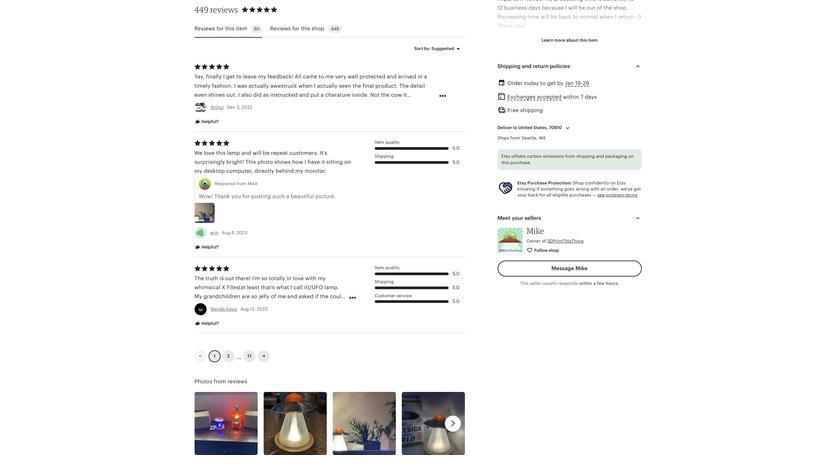 Task type: describe. For each thing, give the bounding box(es) containing it.
grandchildren
[[204, 294, 240, 300]]

united
[[519, 125, 532, 130]]

seller
[[530, 281, 541, 286]]

thank inside important notice: my processing time is currently 10 - 12 business days because i will be out of the shop. processing time will be back to normal when i return :-) thank you!
[[498, 23, 513, 29]]

1 vertical spatial thank
[[214, 193, 230, 199]]

take
[[194, 303, 205, 309]]

be down because
[[551, 14, 558, 20]]

pla.
[[544, 223, 555, 228]]

owner
[[527, 239, 541, 244]]

in right totally
[[287, 276, 292, 281]]

1 link
[[208, 351, 220, 363]]

1 vertical spatial i'm
[[222, 312, 230, 318]]

wow! inside yay, finally i get to leave my feedback! all came to me very well protected and arrived in a timely fashion. i was actually awestruck when i actually seen the final product. the detail even shines out. i also did as instrucked and put a charature inside. not the cow it reckomends but a human figure. when i did that, it actuallly gave me the willies! wow! will shop here again as i think others ought to as well! outstanding seller/trader, 10 out of ten stars! and considing what i bought, i'd have to say, steller too!
[[404, 101, 418, 107]]

davis
[[226, 307, 237, 312]]

more
[[554, 38, 565, 43]]

helpful? button for the truth is out there! i'm so totally in love with my whimsical x files(at least that's what i call it)/ufo lamp. my grandchildren are so jelly of me and asked if the could take it home to their house.😊package arrived in mint condition. i'm so happy!😀
[[189, 318, 224, 330]]

timely
[[194, 83, 210, 89]]

wanda
[[210, 307, 225, 312]]

of up follow shop
[[544, 241, 549, 247]]

look
[[508, 141, 519, 147]]

out inside the truth is out there! i'm so totally in love with my whimsical x files(at least that's what i call it)/ufo lamp. my grandchildren are so jelly of me and asked if the could take it home to their house.😊package arrived in mint condition. i'm so happy!😀
[[225, 276, 234, 281]]

can up looking
[[553, 150, 562, 156]]

shop.
[[614, 5, 628, 11]]

on down wa
[[544, 141, 550, 147]]

this up it
[[498, 214, 508, 219]]

lamp down order today to get by jan 19-29
[[542, 87, 555, 92]]

tab list containing reviews for this item
[[194, 21, 465, 38]]

a left 'cool'
[[526, 168, 529, 174]]

what inside yay, finally i get to leave my feedback! all came to me very well protected and arrived in a timely fashion. i was actually awestruck when i actually seen the final product. the detail even shines out. i also did as instrucked and put a charature inside. not the cow it reckomends but a human figure. when i did that, it actuallly gave me the willies! wow! will shop here again as i think others ought to as well! outstanding seller/trader, 10 out of ten stars! and considing what i bought, i'd have to say, steller too!
[[249, 119, 262, 125]]

human
[[243, 101, 261, 107]]

usb inside for just $9.99 extra, you can now upgrade your lamp with a wireless remote control that allows you to turn your lamp on and off from a short distance and change the color of your lamp with 15 additional colors and a usb adapter.
[[498, 96, 508, 101]]

shipping and return policies
[[498, 63, 570, 69]]

shipping and return policies button
[[492, 58, 648, 74]]

a up detail
[[424, 74, 427, 80]]

yay,
[[194, 74, 205, 80]]

can up up.
[[611, 150, 621, 156]]

this seller usually responds within a few hours.
[[520, 281, 619, 286]]

upgrade
[[513, 41, 535, 47]]

in inside "i want to believe!" this super cute retro ufo led lamp will look amazing on your desk. the beam is semitransparent and can be opened so you can put or tape on what you want the little ufo to beam up. try a toy cow or a cool looking sticker. surprise your fiancee and tape a ring in it! this is the perfect gift for the science fiction and space fan.
[[538, 177, 543, 183]]

ten
[[422, 110, 431, 116]]

helpful? for yay, finally i get to leave my feedback! all came to me very well protected and arrived in a timely fashion. i was actually awestruck when i actually seen the final product. the detail even shines out. i also did as instrucked and put a charature inside. not the cow it reckomends but a human figure. when i did that, it actuallly gave me the willies! wow! will shop here again as i think others ought to as well! outstanding seller/trader, 10 out of ten stars! and considing what i bought, i'd have to say, steller too!
[[200, 119, 219, 124]]

if inside the 'shop confidently on etsy knowing if something goes wrong with an order, we've got your back for all eligible purchases —'
[[537, 187, 539, 192]]

your inside dropdown button
[[512, 215, 523, 221]]

for
[[498, 59, 506, 65]]

and inside the truth is out there! i'm so totally in love with my whimsical x files(at least that's what i call it)/ufo lamp. my grandchildren are so jelly of me and asked if the could take it home to their house.😊package arrived in mint condition. i'm so happy!😀
[[287, 294, 297, 300]]

1 vertical spatial shipping
[[375, 154, 394, 159]]

response from mike
[[215, 181, 257, 186]]

meet your sellers button
[[492, 210, 648, 226]]

repeat
[[271, 150, 288, 156]]

deliver to united states, 70810 button
[[493, 121, 577, 135]]

of inside mike owner of 3dprintthisthing
[[542, 239, 546, 244]]

you down the retro
[[600, 150, 610, 156]]

printed
[[517, 223, 536, 228]]

terms
[[625, 193, 638, 198]]

3d
[[508, 223, 515, 228]]

out inside yay, finally i get to leave my feedback! all came to me very well protected and arrived in a timely fashion. i was actually awestruck when i actually seen the final product. the detail even shines out. i also did as instrucked and put a charature inside. not the cow it reckomends but a human figure. when i did that, it actuallly gave me the willies! wow! will shop here again as i think others ought to as well! outstanding seller/trader, 10 out of ten stars! and considing what i bought, i'd have to say, steller too!
[[405, 110, 414, 116]]

something
[[541, 187, 563, 192]]

shop inside button
[[549, 248, 559, 253]]

about
[[566, 38, 578, 43]]

photo
[[257, 159, 273, 165]]

computer,
[[226, 168, 253, 174]]

a left few
[[593, 281, 596, 286]]

out.
[[226, 92, 237, 98]]

reviews for this item
[[194, 26, 247, 31]]

1 vertical spatial ufo
[[581, 159, 592, 165]]

to up was
[[236, 74, 242, 80]]

when inside yay, finally i get to leave my feedback! all came to me very well protected and arrived in a timely fashion. i was actually awestruck when i actually seen the final product. the detail even shines out. i also did as instrucked and put a charature inside. not the cow it reckomends but a human figure. when i did that, it actuallly gave me the willies! wow! will shop here again as i think others ought to as well! outstanding seller/trader, 10 out of ten stars! and considing what i bought, i'd have to say, steller too!
[[298, 83, 313, 89]]

2 actually from the left
[[317, 83, 338, 89]]

surprise
[[585, 168, 606, 174]]

is down base
[[512, 250, 516, 256]]

1 vertical spatial tape
[[509, 177, 520, 183]]

i up fashion.
[[223, 74, 225, 80]]

1 vertical spatial want
[[544, 159, 557, 165]]

in left mint
[[316, 303, 320, 309]]

get for by
[[547, 80, 556, 86]]

on inside the 'shop confidently on etsy knowing if something goes wrong with an order, we've got your back for all eligible purchases —'
[[610, 181, 616, 186]]

this inside we love this lamp and will be repeat customers. it's surprisingly bright! this photo shows how i have it sitting on my desktop computer, directly behind my monitor.
[[245, 159, 256, 165]]

10 inside important notice: my processing time is currently 10 - 12 business days because i will be out of the shop. processing time will be back to normal when i return :-) thank you!
[[628, 0, 634, 2]]

for inside "i want to believe!" this super cute retro ufo led lamp will look amazing on your desk. the beam is semitransparent and can be opened so you can put or tape on what you want the little ufo to beam up. try a toy cow or a cool looking sticker. surprise your fiancee and tape a ring in it! this is the perfect gift for the science fiction and space fan.
[[610, 177, 617, 183]]

a right but
[[238, 101, 241, 107]]

ring
[[526, 177, 537, 183]]

a up that,
[[321, 92, 324, 98]]

my down the how
[[295, 168, 303, 174]]

it inside the truth is out there! i'm so totally in love with my whimsical x files(at least that's what i call it)/ufo lamp. my grandchildren are so jelly of me and asked if the could take it home to their house.😊package arrived in mint condition. i'm so happy!😀
[[207, 303, 210, 309]]

this up space
[[551, 177, 562, 183]]

seattle,
[[522, 135, 538, 140]]

your up emissions
[[552, 141, 563, 147]]

a left ring
[[522, 177, 525, 183]]

will down processing
[[568, 5, 577, 11]]

that's
[[261, 285, 275, 290]]

to up surprise
[[594, 159, 599, 165]]

erin link
[[210, 230, 219, 235]]

1 horizontal spatial ufo
[[604, 132, 615, 138]]

my inside important notice: my processing time is currently 10 - 12 business days because i will be out of the shop. processing time will be back to normal when i return :-) thank you!
[[545, 0, 553, 2]]

the inside yay, finally i get to leave my feedback! all came to me very well protected and arrived in a timely fashion. i was actually awestruck when i actually seen the final product. the detail even shines out. i also did as instrucked and put a charature inside. not the cow it reckomends but a human figure. when i did that, it actuallly gave me the willies! wow! will shop here again as i think others ought to as well! outstanding seller/trader, 10 out of ten stars! and considing what i bought, i'd have to say, steller too!
[[399, 83, 409, 89]]

what inside the truth is out there! i'm so totally in love with my whimsical x files(at least that's what i call it)/ufo lamp. my grandchildren are so jelly of me and asked if the could take it home to their house.😊package arrived in mint condition. i'm so happy!😀
[[276, 285, 289, 290]]

jan 19-29 button
[[565, 78, 589, 88]]

0 vertical spatial beam
[[591, 141, 606, 147]]

off
[[544, 78, 552, 83]]

can inside for just $9.99 extra, you can now upgrade your lamp with a wireless remote control that allows you to turn your lamp on and off from a short distance and change the color of your lamp with 15 additional colors and a usb adapter.
[[562, 59, 571, 65]]

and down toy
[[498, 177, 507, 183]]

your right upgrade in the top right of the page
[[608, 59, 620, 65]]

steller
[[328, 119, 350, 125]]

and down came
[[299, 92, 309, 98]]

0 vertical spatial i'm
[[252, 276, 260, 281]]

what inside "i want to believe!" this super cute retro ufo led lamp will look amazing on your desk. the beam is semitransparent and can be opened so you can put or tape on what you want the little ufo to beam up. try a toy cow or a cool looking sticker. surprise your fiancee and tape a ring in it! this is the perfect gift for the science fiction and space fan.
[[519, 159, 531, 165]]

the down sticker.
[[569, 177, 577, 183]]

lamp.
[[325, 285, 339, 290]]

return inside shipping and return policies dropdown button
[[533, 63, 549, 69]]

have inside yay, finally i get to leave my feedback! all came to me very well protected and arrived in a timely fashion. i was actually awestruck when i actually seen the final product. the detail even shines out. i also did as instrucked and put a charature inside. not the cow it reckomends but a human figure. when i did that, it actuallly gave me the willies! wow! will shop here again as i think others ought to as well! outstanding seller/trader, 10 out of ten stars! and considing what i bought, i'd have to say, steller too!
[[296, 119, 308, 125]]

2 horizontal spatial me
[[365, 101, 373, 107]]

from for ships from seattle, wa
[[510, 135, 520, 140]]

0 horizontal spatial aug
[[222, 230, 230, 235]]

plugs into usb for power.
[[498, 268, 563, 274]]

condition.
[[194, 312, 221, 318]]

was
[[237, 83, 247, 89]]

item inside "dropdown button"
[[588, 38, 598, 43]]

free
[[508, 108, 519, 113]]

cow inside "i want to believe!" this super cute retro ufo led lamp will look amazing on your desk. the beam is semitransparent and can be opened so you can put or tape on what you want the little ufo to beam up. try a toy cow or a cool looking sticker. surprise your fiancee and tape a ring in it! this is the perfect gift for the science fiction and space fan.
[[507, 168, 518, 174]]

mint
[[322, 303, 334, 309]]

i inside we love this lamp and will be repeat customers. it's surprisingly bright! this photo shows how i have it sitting on my desktop computer, directly behind my monitor.
[[305, 159, 306, 165]]

and inside it is 3d printed in pla. (pla is a renewable and natural raw material.)
[[608, 223, 618, 228]]

is right (pla
[[570, 223, 574, 228]]

so down davis
[[232, 312, 238, 318]]

i down processing
[[565, 5, 567, 11]]

you right allows
[[607, 69, 617, 74]]

so up that's
[[261, 276, 267, 281]]

will down because
[[541, 14, 549, 20]]

i right when
[[297, 101, 298, 107]]

reviews for reviews for this shop
[[270, 26, 291, 31]]

and down change
[[621, 87, 631, 92]]

try
[[626, 159, 634, 165]]

my down surprisingly
[[194, 168, 202, 174]]

4 5.0 from the top
[[452, 285, 459, 290]]

a down just
[[510, 69, 513, 74]]

mike inside mike owner of 3dprintthisthing
[[527, 226, 544, 236]]

from for response from mike
[[236, 181, 246, 186]]

is inside important notice: my processing time is currently 10 - 12 business days because i will be out of the shop. processing time will be back to normal when i return :-) thank you!
[[598, 0, 602, 2]]

with inside the 'shop confidently on etsy knowing if something goes wrong with an order, we've got your back for all eligible purchases —'
[[590, 187, 600, 192]]

figure.
[[262, 101, 279, 107]]

the inside the truth is out there! i'm so totally in love with my whimsical x files(at least that's what i call it)/ufo lamp. my grandchildren are so jelly of me and asked if the could take it home to their house.😊package arrived in mint condition. i'm so happy!😀
[[194, 276, 204, 281]]

mike inside 'button'
[[576, 266, 588, 271]]

semitransparent
[[498, 150, 540, 156]]

super
[[560, 132, 575, 138]]

0 horizontal spatial within
[[563, 94, 579, 100]]

a down change
[[633, 87, 636, 92]]

but
[[228, 101, 237, 107]]

1 vertical spatial or
[[519, 168, 525, 174]]

in inside it is 3d printed in pla. (pla is a renewable and natural raw material.)
[[537, 223, 542, 228]]

1 ------------------------------------------------------------------------ from the top
[[498, 32, 634, 38]]

from inside etsy offsets carbon emissions from shipping and packaging on this purchase.
[[565, 154, 575, 159]]

etsy for etsy purchase protection:
[[518, 181, 526, 186]]

lamp up "color"
[[511, 78, 524, 83]]

short
[[571, 78, 585, 83]]

1 vertical spatial aug
[[240, 307, 249, 312]]

to right came
[[319, 74, 324, 80]]

it is 3d printed in pla. (pla is a renewable and natural raw material.)
[[498, 223, 638, 238]]

the down 'product.'
[[381, 92, 390, 98]]

1 vertical spatial usb
[[525, 268, 535, 274]]

we love this lamp and will be repeat customers. it's surprisingly bright! this photo shows how i have it sitting on my desktop computer, directly behind my monitor.
[[194, 150, 351, 174]]

the down emissions
[[558, 159, 566, 165]]

i down shop.
[[615, 14, 617, 20]]

and left off
[[533, 78, 543, 83]]

the down raw
[[498, 241, 507, 247]]

0 horizontal spatial now
[[545, 41, 556, 47]]

the inside for just $9.99 extra, you can now upgrade your lamp with a wireless remote control that allows you to turn your lamp on and off from a short distance and change the color of your lamp with 15 additional colors and a usb adapter.
[[498, 87, 506, 92]]

with inside the truth is out there! i'm so totally in love with my whimsical x files(at least that's what i call it)/ufo lamp. my grandchildren are so jelly of me and asked if the could take it home to their house.😊package arrived in mint condition. i'm so happy!😀
[[305, 276, 316, 281]]

and inside etsy offsets carbon emissions from shipping and packaging on this purchase.
[[596, 154, 604, 159]]

item inside tab list
[[236, 26, 247, 31]]

love inside the truth is out there! i'm so totally in love with my whimsical x files(at least that's what i call it)/ufo lamp. my grandchildren are so jelly of me and asked if the could take it home to their house.😊package arrived in mint condition. i'm so happy!😀
[[293, 276, 304, 281]]

the up seller/trader,
[[375, 101, 383, 107]]

put inside yay, finally i get to leave my feedback! all came to me very well protected and arrived in a timely fashion. i was actually awestruck when i actually seen the final product. the detail even shines out. i also did as instrucked and put a charature inside. not the cow it reckomends but a human figure. when i did that, it actuallly gave me the willies! wow! will shop here again as i think others ought to as well! outstanding seller/trader, 10 out of ten stars! and considing what i bought, i'd have to say, steller too!
[[310, 92, 319, 98]]

we've
[[621, 187, 633, 192]]

your down up.
[[608, 168, 619, 174]]

hours.
[[606, 281, 619, 286]]

and inside we love this lamp and will be repeat customers. it's surprisingly bright! this photo shows how i have it sitting on my desktop computer, directly behind my monitor.
[[242, 150, 251, 156]]

0 horizontal spatial as
[[238, 110, 243, 116]]

handmade.
[[553, 214, 583, 219]]

lamp inside we love this lamp and will be repeat customers. it's surprisingly bright! this photo shows how i have it sitting on my desktop computer, directly behind my monitor.
[[227, 150, 240, 156]]

on inside we love this lamp and will be repeat customers. it's surprisingly bright! this photo shows how i have it sitting on my desktop computer, directly behind my monitor.
[[344, 159, 351, 165]]

here
[[209, 110, 220, 116]]

is up the packaging
[[607, 141, 612, 147]]

fan.
[[565, 186, 575, 192]]

1 horizontal spatial as
[[263, 92, 269, 98]]

be up 'normal'
[[579, 5, 585, 11]]

kit
[[537, 41, 543, 47]]

1 horizontal spatial days
[[585, 94, 597, 100]]

ought
[[280, 110, 296, 116]]

lamp up 3d
[[510, 214, 522, 219]]

1 horizontal spatial or
[[633, 150, 638, 156]]

to down the united
[[517, 132, 522, 138]]

to inside important notice: my processing time is currently 10 - 12 business days because i will be out of the shop. processing time will be back to normal when i return :-) thank you!
[[573, 14, 578, 20]]

to right today
[[540, 80, 546, 86]]

up.
[[617, 159, 625, 165]]

a right has
[[525, 259, 528, 265]]

arthur link
[[210, 105, 224, 110]]

in inside yay, finally i get to leave my feedback! all came to me very well protected and arrived in a timely fashion. i was actually awestruck when i actually seen the final product. the detail even shines out. i also did as instrucked and put a charature inside. not the cow it reckomends but a human figure. when i did that, it actuallly gave me the willies! wow! will shop here again as i think others ought to as well! outstanding seller/trader, 10 out of ten stars! and considing what i bought, i'd have to say, steller too!
[[418, 74, 423, 80]]

too!
[[351, 119, 362, 125]]

from inside for just $9.99 extra, you can now upgrade your lamp with a wireless remote control that allows you to turn your lamp on and off from a short distance and change the color of your lamp with 15 additional colors and a usb adapter.
[[553, 78, 565, 83]]

of inside important notice: my processing time is currently 10 - 12 business days because i will be out of the shop. processing time will be back to normal when i return :-) thank you!
[[597, 5, 602, 11]]

0 vertical spatial tape
[[498, 159, 509, 165]]

1 vertical spatial beam
[[601, 159, 615, 165]]

2 quality from the top
[[385, 266, 400, 271]]

purchases
[[569, 193, 591, 198]]

your up "color"
[[498, 78, 509, 83]]

see
[[598, 193, 605, 198]]

2 link
[[222, 351, 234, 363]]

on/off
[[529, 259, 545, 265]]

this for we love this lamp and will be repeat customers. it's surprisingly bright! this photo shows how i have it sitting on my desktop computer, directly behind my monitor.
[[216, 150, 226, 156]]

to right "ought"
[[297, 110, 303, 116]]

reviews for reviews for this item
[[194, 26, 215, 31]]

new: upgrade kit now available (optional):
[[498, 41, 608, 47]]

with down by
[[557, 87, 568, 92]]

to inside the truth is out there! i'm so totally in love with my whimsical x files(at least that's what i call it)/ufo lamp. my grandchildren are so jelly of me and asked if the could take it home to their house.😊package arrived in mint condition. i'm so happy!😀
[[228, 303, 233, 309]]

i right out.
[[238, 92, 240, 98]]

turn
[[625, 69, 636, 74]]

2 vertical spatial shipping
[[375, 279, 394, 284]]

be inside "i want to believe!" this super cute retro ufo led lamp will look amazing on your desk. the beam is semitransparent and can be opened so you can put or tape on what you want the little ufo to beam up. try a toy cow or a cool looking sticker. surprise your fiancee and tape a ring in it! this is the perfect gift for the science fiction and space fan.
[[564, 150, 570, 156]]

1 horizontal spatial within
[[579, 281, 592, 286]]

a right 'try'
[[636, 159, 639, 165]]

you down carbon at right
[[533, 159, 542, 165]]

lamp up turn
[[622, 59, 635, 65]]

is right it
[[503, 223, 507, 228]]

posting
[[251, 193, 271, 199]]

to left say,
[[310, 119, 315, 125]]

truth
[[205, 276, 218, 281]]

with down for
[[498, 69, 509, 74]]

erin
[[210, 230, 219, 235]]

of inside for just $9.99 extra, you can now upgrade your lamp with a wireless remote control that allows you to turn your lamp on and off from a short distance and change the color of your lamp with 15 additional colors and a usb adapter.
[[522, 87, 528, 92]]

warm
[[522, 250, 537, 256]]

i inside the truth is out there! i'm so totally in love with my whimsical x files(at least that's what i call it)/ufo lamp. my grandchildren are so jelly of me and asked if the could take it home to their house.😊package arrived in mint condition. i'm so happy!😀
[[291, 285, 292, 290]]

so inside "i want to believe!" this super cute retro ufo led lamp will look amazing on your desk. the beam is semitransparent and can be opened so you can put or tape on what you want the little ufo to beam up. try a toy cow or a cool looking sticker. surprise your fiancee and tape a ring in it! this is the perfect gift for the science fiction and space fan.
[[593, 150, 599, 156]]

service
[[397, 293, 412, 298]]

2 item quality from the top
[[375, 266, 400, 271]]

10 inside yay, finally i get to leave my feedback! all came to me very well protected and arrived in a timely fashion. i was actually awestruck when i actually seen the final product. the detail even shines out. i also did as instrucked and put a charature inside. not the cow it reckomends but a human figure. when i did that, it actuallly gave me the willies! wow! will shop here again as i think others ought to as well! outstanding seller/trader, 10 out of ten stars! and considing what i bought, i'd have to say, steller too!
[[398, 110, 404, 116]]

a up has
[[518, 250, 521, 256]]

2 item from the top
[[375, 266, 384, 271]]

others
[[262, 110, 279, 116]]

behind
[[276, 168, 294, 174]]

0 horizontal spatial did
[[253, 92, 262, 98]]

uniquely
[[530, 214, 552, 219]]

raw
[[498, 232, 507, 238]]

the up we've at the right of page
[[618, 177, 627, 183]]

confidently
[[585, 181, 609, 186]]

0 vertical spatial time
[[585, 0, 596, 2]]

a inside it is 3d printed in pla. (pla is a renewable and natural raw material.)
[[576, 223, 579, 228]]

erin aug 6, 2023
[[210, 230, 247, 235]]

on inside for just $9.99 extra, you can now upgrade your lamp with a wireless remote control that allows you to turn your lamp on and off from a short distance and change the color of your lamp with 15 additional colors and a usb adapter.
[[525, 78, 532, 83]]

and down etsy purchase protection:
[[537, 186, 547, 192]]

1 horizontal spatial did
[[300, 101, 308, 107]]



Task type: vqa. For each thing, say whether or not it's contained in the screenshot.
the that,
yes



Task type: locate. For each thing, give the bounding box(es) containing it.
all
[[295, 74, 301, 80]]

you down response from mike
[[231, 193, 241, 199]]

0 horizontal spatial thank
[[214, 193, 230, 199]]

aug left 6,
[[222, 230, 230, 235]]

in left it!
[[538, 177, 543, 183]]

with up —
[[590, 187, 600, 192]]

me up house.😊package
[[278, 294, 286, 300]]

1 quality from the top
[[385, 140, 400, 145]]

0 vertical spatial my
[[545, 0, 553, 2]]

tab list
[[194, 21, 465, 38]]

0 vertical spatial usb
[[498, 96, 508, 101]]

cow inside yay, finally i get to leave my feedback! all came to me very well protected and arrived in a timely fashion. i was actually awestruck when i actually seen the final product. the detail even shines out. i also did as instrucked and put a charature inside. not the cow it reckomends but a human figure. when i did that, it actuallly gave me the willies! wow! will shop here again as i think others ought to as well! outstanding seller/trader, 10 out of ten stars! and considing what i bought, i'd have to say, steller too!
[[391, 92, 402, 98]]

shop inside tab list
[[312, 26, 324, 31]]

item quality
[[375, 140, 400, 145], [375, 266, 400, 271]]

my up take
[[194, 294, 202, 300]]

put inside "i want to believe!" this super cute retro ufo led lamp will look amazing on your desk. the beam is semitransparent and can be opened so you can put or tape on what you want the little ufo to beam up. try a toy cow or a cool looking sticker. surprise your fiancee and tape a ring in it! this is the perfect gift for the science fiction and space fan.
[[622, 150, 631, 156]]

if inside the truth is out there! i'm so totally in love with my whimsical x files(at least that's what i call it)/ufo lamp. my grandchildren are so jelly of me and asked if the could take it home to their house.😊package arrived in mint condition. i'm so happy!😀
[[315, 294, 319, 300]]

0 vertical spatial back
[[559, 14, 572, 20]]

will inside we love this lamp and will be repeat customers. it's surprisingly bright! this photo shows how i have it sitting on my desktop computer, directly behind my monitor.
[[253, 150, 262, 156]]

days inside important notice: my processing time is currently 10 - 12 business days because i will be out of the shop. processing time will be back to normal when i return :-) thank you!
[[529, 5, 541, 11]]

5 5.0 from the top
[[452, 299, 459, 304]]

1
[[214, 354, 215, 359]]

1 vertical spatial did
[[300, 101, 308, 107]]

2 helpful? button from the top
[[189, 241, 224, 253]]

desk.
[[565, 141, 579, 147]]

outstanding
[[325, 110, 362, 116]]

picture.
[[315, 193, 336, 199]]

0 vertical spatial return
[[618, 14, 634, 20]]

0 vertical spatial love
[[204, 150, 215, 156]]

0 horizontal spatial my
[[194, 294, 202, 300]]

0 horizontal spatial 449
[[194, 5, 209, 15]]

0 vertical spatial shop
[[312, 26, 324, 31]]

feedback!
[[268, 74, 293, 80]]

this for reviews for this shop
[[301, 26, 310, 31]]

so right are
[[251, 294, 257, 300]]

love inside we love this lamp and will be repeat customers. it's surprisingly bright! this photo shows how i have it sitting on my desktop computer, directly behind my monitor.
[[204, 150, 215, 156]]

1 vertical spatial love
[[293, 276, 304, 281]]

this up computer,
[[245, 159, 256, 165]]

responds
[[558, 281, 578, 286]]

0 horizontal spatial return
[[533, 63, 549, 69]]

yay, finally i get to leave my feedback! all came to me very well protected and arrived in a timely fashion. i was actually awestruck when i actually seen the final product. the detail even shines out. i also did as instrucked and put a charature inside. not the cow it reckomends but a human figure. when i did that, it actuallly gave me the willies! wow! will shop here again as i think others ought to as well! outstanding seller/trader, 10 out of ten stars! and considing what i bought, i'd have to say, steller too!
[[194, 74, 431, 125]]

1 vertical spatial shipping
[[576, 154, 595, 159]]

3dprintthisthing
[[547, 239, 584, 244]]

2 vertical spatial mike
[[576, 266, 588, 271]]

of up 'normal'
[[597, 5, 602, 11]]

this inside etsy offsets carbon emissions from shipping and packaging on this purchase.
[[502, 160, 509, 165]]

shipping inside etsy offsets carbon emissions from shipping and packaging on this purchase.
[[576, 154, 595, 159]]

are
[[242, 294, 250, 300]]

and down wa
[[541, 150, 551, 156]]

0 horizontal spatial shipping
[[520, 108, 543, 113]]

the up inside.
[[353, 83, 361, 89]]

of inside the truth is out there! i'm so totally in love with my whimsical x files(at least that's what i call it)/ufo lamp. my grandchildren are so jelly of me and asked if the could take it home to their house.😊package arrived in mint condition. i'm so happy!😀
[[271, 294, 276, 300]]

1 horizontal spatial out
[[405, 110, 414, 116]]

1 horizontal spatial shop
[[312, 26, 324, 31]]

0 vertical spatial reviews
[[210, 5, 238, 15]]

1 5.0 from the top
[[452, 146, 459, 151]]

the inside important notice: my processing time is currently 10 - 12 business days because i will be out of the shop. processing time will be back to normal when i return :-) thank you!
[[604, 5, 612, 11]]

follow shop
[[534, 248, 559, 253]]

is left "currently"
[[598, 0, 602, 2]]

0 vertical spatial thank
[[498, 23, 513, 29]]

1 vertical spatial my
[[194, 294, 202, 300]]

this inside "dropdown button"
[[580, 38, 587, 43]]

2 helpful? from the top
[[200, 245, 219, 250]]

this down 70810 at the top right of the page
[[548, 132, 559, 138]]

is left owner
[[522, 241, 526, 247]]

all
[[547, 193, 551, 198]]

usually
[[542, 281, 557, 286]]

------------------------------------------------------------------------ up 70810 at the top right of the page
[[498, 114, 634, 120]]

1 vertical spatial have
[[308, 159, 320, 165]]

is up x
[[220, 276, 224, 281]]

…
[[236, 351, 241, 361]]

of inside yay, finally i get to leave my feedback! all came to me very well protected and arrived in a timely fashion. i was actually awestruck when i actually seen the final product. the detail even shines out. i also did as instrucked and put a charature inside. not the cow it reckomends but a human figure. when i did that, it actuallly gave me the willies! wow! will shop here again as i think others ought to as well! outstanding seller/trader, 10 out of ten stars! and considing what i bought, i'd have to say, steller too!
[[415, 110, 421, 116]]

0 horizontal spatial me
[[278, 294, 286, 300]]

back inside important notice: my processing time is currently 10 - 12 business days because i will be out of the shop. processing time will be back to normal when i return :-) thank you!
[[559, 14, 572, 20]]

0 horizontal spatial want
[[503, 132, 516, 138]]

0 horizontal spatial get
[[226, 74, 235, 80]]

lamp inside "i want to believe!" this super cute retro ufo led lamp will look amazing on your desk. the beam is semitransparent and can be opened so you can put or tape on what you want the little ufo to beam up. try a toy cow or a cool looking sticker. surprise your fiancee and tape a ring in it! this is the perfect gift for the science fiction and space fan.
[[628, 132, 641, 138]]

message mike button
[[498, 261, 642, 277]]

love up call
[[293, 276, 304, 281]]

1 vertical spatial out
[[405, 110, 414, 116]]

return inside important notice: my processing time is currently 10 - 12 business days because i will be out of the shop. processing time will be back to normal when i return :-) thank you!
[[618, 14, 634, 20]]

wireless
[[515, 69, 536, 74]]

shipping
[[498, 63, 521, 69], [375, 154, 394, 159], [375, 279, 394, 284]]

to left turn
[[618, 69, 623, 74]]

dec
[[227, 105, 235, 110]]

states,
[[533, 125, 548, 130]]

beautiful
[[291, 193, 314, 199]]

think
[[248, 110, 261, 116]]

your inside the 'shop confidently on etsy knowing if something goes wrong with an order, we've got your back for all eligible purchases —'
[[518, 193, 527, 198]]

i'm up the least
[[252, 276, 260, 281]]

is inside the truth is out there! i'm so totally in love with my whimsical x files(at least that's what i call it)/ufo lamp. my grandchildren are so jelly of me and asked if the could take it home to their house.😊package arrived in mint condition. i'm so happy!😀
[[220, 276, 224, 281]]

1 vertical spatial reviews
[[228, 379, 247, 385]]

out inside important notice: my processing time is currently 10 - 12 business days because i will be out of the shop. processing time will be back to normal when i return :-) thank you!
[[587, 5, 595, 11]]

2
[[227, 354, 230, 359]]

your up 3d
[[512, 215, 523, 221]]

2 vertical spatial me
[[278, 294, 286, 300]]

now up that
[[573, 59, 584, 65]]

449 for 449
[[331, 26, 339, 31]]

0 vertical spatial want
[[503, 132, 516, 138]]

1 helpful? button from the top
[[189, 116, 224, 128]]

arrived down asked
[[296, 303, 314, 309]]

0 vertical spatial shipping
[[520, 108, 543, 113]]

to
[[573, 14, 578, 20], [618, 69, 623, 74], [236, 74, 242, 80], [319, 74, 324, 80], [540, 80, 546, 86], [297, 110, 303, 116], [310, 119, 315, 125], [513, 125, 517, 130], [517, 132, 522, 138], [594, 159, 599, 165], [228, 303, 233, 309]]

me inside the truth is out there! i'm so totally in love with my whimsical x files(at least that's what i call it)/ufo lamp. my grandchildren are so jelly of me and asked if the could take it home to their house.😊package arrived in mint condition. i'm so happy!😀
[[278, 294, 286, 300]]

have inside we love this lamp and will be repeat customers. it's surprisingly bright! this photo shows how i have it sitting on my desktop computer, directly behind my monitor.
[[308, 159, 320, 165]]

also
[[241, 92, 252, 98]]

it
[[498, 223, 501, 228]]

0 horizontal spatial etsy
[[502, 154, 510, 159]]

follow
[[534, 248, 548, 253]]

tape up toy
[[498, 159, 509, 165]]

what down think
[[249, 119, 262, 125]]

mike right message
[[576, 266, 588, 271]]

on up order, on the top right
[[610, 181, 616, 186]]

0 horizontal spatial time
[[528, 14, 539, 20]]

for inside the 'shop confidently on etsy knowing if something goes wrong with an order, we've got your back for all eligible purchases —'
[[540, 193, 545, 198]]

willies!
[[385, 101, 403, 107]]

item left 50
[[236, 26, 247, 31]]

you up the remote
[[551, 59, 560, 65]]

how
[[292, 159, 303, 165]]

on up 'try'
[[628, 154, 634, 159]]

0 vertical spatial item
[[236, 26, 247, 31]]

considing
[[222, 119, 248, 125]]

ufo
[[604, 132, 615, 138], [581, 159, 592, 165]]

back inside the 'shop confidently on etsy knowing if something goes wrong with an order, we've got your back for all eligible purchases —'
[[528, 193, 538, 198]]

0 horizontal spatial actually
[[249, 83, 269, 89]]

customer service
[[375, 293, 412, 298]]

a right by
[[567, 78, 570, 83]]

0 horizontal spatial i'm
[[222, 312, 230, 318]]

back down because
[[559, 14, 572, 20]]

0 vertical spatial get
[[226, 74, 235, 80]]

1 horizontal spatial usb
[[525, 268, 535, 274]]

1 item quality from the top
[[375, 140, 400, 145]]

wa
[[539, 135, 546, 140]]

1 vertical spatial if
[[315, 294, 319, 300]]

1 reviews from the left
[[194, 26, 215, 31]]

0 horizontal spatial 2023
[[237, 230, 247, 235]]

to inside for just $9.99 extra, you can now upgrade your lamp with a wireless remote control that allows you to turn your lamp on and off from a short distance and change the color of your lamp with 15 additional colors and a usb adapter.
[[618, 69, 623, 74]]

0 horizontal spatial cow
[[391, 92, 402, 98]]

say,
[[317, 119, 326, 125]]

and up 'product.'
[[387, 74, 397, 80]]

is up goes
[[563, 177, 567, 183]]

directly
[[255, 168, 274, 174]]

2 vertical spatial out
[[225, 276, 234, 281]]

as up figure.
[[263, 92, 269, 98]]

even
[[194, 92, 207, 98]]

out up x
[[225, 276, 234, 281]]

now right the kit
[[545, 41, 556, 47]]

3 helpful? from the top
[[200, 321, 219, 326]]

2 horizontal spatial what
[[519, 159, 531, 165]]

when inside important notice: my processing time is currently 10 - 12 business days because i will be out of the shop. processing time will be back to normal when i return :-) thank you!
[[600, 14, 614, 20]]

toy
[[498, 168, 506, 174]]

light
[[498, 250, 511, 256]]

item quality up customer
[[375, 266, 400, 271]]

beam down the retro
[[591, 141, 606, 147]]

1 horizontal spatial return
[[618, 14, 634, 20]]

helpful? button down wanda
[[189, 318, 224, 330]]

17 link
[[243, 351, 256, 363]]

so right opened
[[593, 150, 599, 156]]

will inside "i want to believe!" this super cute retro ufo led lamp will look amazing on your desk. the beam is semitransparent and can be opened so you can put or tape on what you want the little ufo to beam up. try a toy cow or a cool looking sticker. surprise your fiancee and tape a ring in it! this is the perfect gift for the science fiction and space fan.
[[498, 141, 506, 147]]

(pla
[[557, 223, 568, 228]]

1 horizontal spatial reviews
[[270, 26, 291, 31]]

0 horizontal spatial what
[[249, 119, 262, 125]]

0 vertical spatial days
[[529, 5, 541, 11]]

protected
[[360, 74, 385, 80]]

- inside important notice: my processing time is currently 10 - 12 business days because i will be out of the shop. processing time will be back to normal when i return :-) thank you!
[[636, 0, 638, 2]]

0 vertical spatial have
[[296, 119, 308, 125]]

0 vertical spatial within
[[563, 94, 579, 100]]

from up look
[[510, 135, 520, 140]]

wow!
[[404, 101, 418, 107], [199, 193, 213, 199]]

extra,
[[535, 59, 549, 65]]

0 vertical spatial ufo
[[604, 132, 615, 138]]

usb down "color"
[[498, 96, 508, 101]]

1 vertical spatial arrived
[[296, 303, 314, 309]]

449 for 449 reviews
[[194, 5, 209, 15]]

looking
[[544, 168, 563, 174]]

monitor.
[[305, 168, 327, 174]]

on down "wireless"
[[525, 78, 532, 83]]

and down call
[[287, 294, 297, 300]]

on down offsets
[[511, 159, 517, 165]]

0 horizontal spatial mike
[[248, 181, 257, 186]]

i'd
[[288, 119, 294, 125]]

2 5.0 from the top
[[452, 159, 459, 165]]

packaging
[[605, 154, 627, 159]]

when down came
[[298, 83, 313, 89]]

1 horizontal spatial time
[[585, 0, 596, 2]]

can up control
[[562, 59, 571, 65]]

1 horizontal spatial mike
[[527, 226, 544, 236]]

0 horizontal spatial out
[[225, 276, 234, 281]]

etsy inside etsy offsets carbon emissions from shipping and packaging on this purchase.
[[502, 154, 510, 159]]

came
[[303, 74, 317, 80]]

return down shop.
[[618, 14, 634, 20]]

5.0
[[452, 146, 459, 151], [452, 159, 459, 165], [452, 271, 459, 276], [452, 285, 459, 290], [452, 299, 459, 304]]

this inside we love this lamp and will be repeat customers. it's surprisingly bright! this photo shows how i have it sitting on my desktop computer, directly behind my monitor.
[[216, 150, 226, 156]]

1 horizontal spatial etsy
[[518, 181, 526, 186]]

leave
[[243, 74, 257, 80]]

:-
[[636, 14, 639, 20]]

i left was
[[234, 83, 236, 89]]

0 horizontal spatial item
[[236, 26, 247, 31]]

my inside the truth is out there! i'm so totally in love with my whimsical x files(at least that's what i call it)/ufo lamp. my grandchildren are so jelly of me and asked if the could take it home to their house.😊package arrived in mint condition. i'm so happy!😀
[[194, 294, 202, 300]]

with up the it)/ufo
[[305, 276, 316, 281]]

shipping up little
[[576, 154, 595, 159]]

i down 2022
[[245, 110, 246, 116]]

when
[[280, 101, 295, 107]]

1 horizontal spatial actually
[[317, 83, 338, 89]]

0 horizontal spatial put
[[310, 92, 319, 98]]

arrived inside yay, finally i get to leave my feedback! all came to me very well protected and arrived in a timely fashion. i was actually awestruck when i actually seen the final product. the detail even shines out. i also did as instrucked and put a charature inside. not the cow it reckomends but a human figure. when i did that, it actuallly gave me the willies! wow! will shop here again as i think others ought to as well! outstanding seller/trader, 10 out of ten stars! and considing what i bought, i'd have to say, steller too!
[[398, 74, 416, 80]]

my inside yay, finally i get to leave my feedback! all came to me very well protected and arrived in a timely fashion. i was actually awestruck when i actually seen the final product. the detail even shines out. i also did as instrucked and put a charature inside. not the cow it reckomends but a human figure. when i did that, it actuallly gave me the willies! wow! will shop here again as i think others ought to as well! outstanding seller/trader, 10 out of ten stars! and considing what i bought, i'd have to say, steller too!
[[258, 74, 266, 80]]

to inside dropdown button
[[513, 125, 517, 130]]

shipping inside dropdown button
[[498, 63, 521, 69]]

2 reviews from the left
[[270, 26, 291, 31]]

2 horizontal spatial etsy
[[617, 181, 626, 186]]

it inside we love this lamp and will be repeat customers. it's surprisingly bright! this photo shows how i have it sitting on my desktop computer, directly behind my monitor.
[[321, 159, 325, 165]]

1 horizontal spatial 2023
[[257, 307, 268, 312]]

helpful? down condition.
[[200, 321, 219, 326]]

0 vertical spatial aug
[[222, 230, 230, 235]]

3 helpful? button from the top
[[189, 318, 224, 330]]

0 vertical spatial or
[[633, 150, 638, 156]]

etsy inside the 'shop confidently on etsy knowing if something goes wrong with an order, we've got your back for all eligible purchases —'
[[617, 181, 626, 186]]

the inside the truth is out there! i'm so totally in love with my whimsical x files(at least that's what i call it)/ufo lamp. my grandchildren are so jelly of me and asked if the could take it home to their house.😊package arrived in mint condition. i'm so happy!😀
[[320, 294, 328, 300]]

actually up charature
[[317, 83, 338, 89]]

1 vertical spatial get
[[547, 80, 556, 86]]

i down others
[[263, 119, 265, 125]]

photos from reviews
[[194, 379, 247, 385]]

want
[[503, 132, 516, 138], [544, 159, 557, 165]]

ships from seattle, wa
[[498, 135, 546, 140]]

reviews down …
[[228, 379, 247, 385]]

1 vertical spatial wow!
[[199, 193, 213, 199]]

my inside the truth is out there! i'm so totally in love with my whimsical x files(at least that's what i call it)/ufo lamp. my grandchildren are so jelly of me and asked if the could take it home to their house.😊package arrived in mint condition. i'm so happy!😀
[[318, 276, 326, 281]]

from up little
[[565, 154, 575, 159]]

this for reviews for this item
[[225, 26, 234, 31]]

their
[[235, 303, 247, 309]]

important
[[498, 0, 523, 2]]

2 horizontal spatial as
[[304, 110, 310, 116]]

i down came
[[314, 83, 316, 89]]

sitting
[[326, 159, 343, 165]]

asked
[[299, 294, 314, 300]]

as left well!
[[304, 110, 310, 116]]

1 helpful? from the top
[[200, 119, 219, 124]]

0 horizontal spatial love
[[204, 150, 215, 156]]

it's
[[320, 150, 327, 156]]

0 vertical spatial 10
[[628, 0, 634, 2]]

0 vertical spatial me
[[326, 74, 334, 80]]

and
[[210, 119, 221, 125]]

x
[[222, 285, 225, 290]]

0 vertical spatial 449
[[194, 5, 209, 15]]

will down ships
[[498, 141, 506, 147]]

exchanges
[[508, 94, 536, 100]]

1 vertical spatial quality
[[385, 266, 400, 271]]

or down purchase.
[[519, 168, 525, 174]]

2 vertical spatial shop
[[549, 248, 559, 253]]

2 vertical spatial what
[[276, 285, 289, 290]]

get for to
[[226, 74, 235, 80]]

the up whimsical
[[194, 276, 204, 281]]

the down "currently"
[[604, 5, 612, 11]]

mike image
[[498, 228, 523, 253]]

this left seller on the right of the page
[[520, 281, 529, 286]]

and right just
[[522, 63, 532, 69]]

1 horizontal spatial if
[[537, 187, 539, 192]]

1 item from the top
[[375, 140, 384, 145]]

6,
[[231, 230, 235, 235]]

from down computer,
[[236, 181, 246, 186]]

0 vertical spatial 2023
[[237, 230, 247, 235]]

in down this lamp is uniquely handmade.
[[537, 223, 542, 228]]

1 actually from the left
[[249, 83, 269, 89]]

is
[[598, 0, 602, 2], [607, 141, 612, 147], [563, 177, 567, 183], [524, 214, 528, 219], [503, 223, 507, 228], [570, 223, 574, 228], [522, 241, 526, 247], [512, 250, 516, 256], [220, 276, 224, 281]]

1 horizontal spatial arrived
[[398, 74, 416, 80]]

for just $9.99 extra, you can now upgrade your lamp with a wireless remote control that allows you to turn your lamp on and off from a short distance and change the color of your lamp with 15 additional colors and a usb adapter.
[[498, 59, 641, 101]]

0 horizontal spatial days
[[529, 5, 541, 11]]

the
[[399, 83, 409, 89], [580, 141, 590, 147], [498, 241, 507, 247], [194, 276, 204, 281]]

etsy for etsy offsets carbon emissions from shipping and packaging on this purchase.
[[502, 154, 510, 159]]

0 vertical spatial cow
[[391, 92, 402, 98]]

cow right toy
[[507, 168, 518, 174]]

on inside etsy offsets carbon emissions from shipping and packaging on this purchase.
[[628, 154, 634, 159]]

from for photos from reviews
[[214, 379, 226, 385]]

be inside we love this lamp and will be repeat customers. it's surprisingly bright! this photo shows how i have it sitting on my desktop computer, directly behind my monitor.
[[263, 150, 270, 156]]

there!
[[235, 276, 251, 281]]

now inside for just $9.99 extra, you can now upgrade your lamp with a wireless remote control that allows you to turn your lamp on and off from a short distance and change the color of your lamp with 15 additional colors and a usb adapter.
[[573, 59, 584, 65]]

3 5.0 from the top
[[452, 271, 459, 276]]

1 vertical spatial shop
[[194, 110, 207, 116]]

by
[[557, 80, 564, 86]]

aug left 12,
[[240, 307, 249, 312]]

have
[[296, 119, 308, 125], [308, 159, 320, 165]]

emissions
[[543, 154, 564, 159]]

your down today
[[529, 87, 541, 92]]

1 vertical spatial back
[[528, 193, 538, 198]]

helpful? for the truth is out there! i'm so totally in love with my whimsical x files(at least that's what i call it)/ufo lamp. my grandchildren are so jelly of me and asked if the could take it home to their house.😊package arrived in mint condition. i'm so happy!😀
[[200, 321, 219, 326]]

shop inside yay, finally i get to leave my feedback! all came to me very well protected and arrived in a timely fashion. i was actually awestruck when i actually seen the final product. the detail even shines out. i also did as instrucked and put a charature inside. not the cow it reckomends but a human figure. when i did that, it actuallly gave me the willies! wow! will shop here again as i think others ought to as well! outstanding seller/trader, 10 out of ten stars! and considing what i bought, i'd have to say, steller too!
[[194, 110, 207, 116]]

0 vertical spatial helpful?
[[200, 119, 219, 124]]

sort
[[414, 46, 423, 51]]

view details of this review photo by erin image
[[194, 203, 214, 223]]

learn more about this item button
[[537, 34, 603, 46]]

from
[[553, 78, 565, 83], [510, 135, 520, 140], [565, 154, 575, 159], [236, 181, 246, 186], [214, 379, 226, 385]]

1 horizontal spatial me
[[326, 74, 334, 80]]

1 horizontal spatial now
[[573, 59, 584, 65]]

eligible
[[553, 193, 568, 198]]

0 vertical spatial when
[[600, 14, 614, 20]]

and up colors
[[610, 78, 620, 83]]

lamp up bright!
[[227, 150, 240, 156]]

the inside "i want to believe!" this super cute retro ufo led lamp will look amazing on your desk. the beam is semitransparent and can be opened so you can put or tape on what you want the little ufo to beam up. try a toy cow or a cool looking sticker. surprise your fiancee and tape a ring in it! this is the perfect gift for the science fiction and space fan.
[[580, 141, 590, 147]]

a right such
[[286, 193, 289, 199]]

if down the it)/ufo
[[315, 294, 319, 300]]

449 inside tab list
[[331, 26, 339, 31]]

call
[[294, 285, 303, 290]]

1 vertical spatial cow
[[507, 168, 518, 174]]

1 vertical spatial when
[[298, 83, 313, 89]]

50
[[254, 26, 260, 31]]

shipping down exchanges accepted button
[[520, 108, 543, 113]]

1 vertical spatial item
[[375, 266, 384, 271]]

------------------------------------------------------------------------ up available
[[498, 32, 634, 38]]

1 vertical spatial item quality
[[375, 266, 400, 271]]

helpful? button for yay, finally i get to leave my feedback! all came to me very well protected and arrived in a timely fashion. i was actually awestruck when i actually seen the final product. the detail even shines out. i also did as instrucked and put a charature inside. not the cow it reckomends but a human figure. when i did that, it actuallly gave me the willies! wow! will shop here again as i think others ought to as well! outstanding seller/trader, 10 out of ten stars! and considing what i bought, i'd have to say, steller too!
[[189, 116, 224, 128]]

of
[[597, 5, 602, 11], [522, 87, 528, 92], [415, 110, 421, 116], [542, 239, 546, 244], [544, 241, 549, 247], [271, 294, 276, 300]]

get inside yay, finally i get to leave my feedback! all came to me very well protected and arrived in a timely fashion. i was actually awestruck when i actually seen the final product. the detail even shines out. i also did as instrucked and put a charature inside. not the cow it reckomends but a human figure. when i did that, it actuallly gave me the willies! wow! will shop here again as i think others ought to as well! outstanding seller/trader, 10 out of ten stars! and considing what i bought, i'd have to say, steller too!
[[226, 74, 235, 80]]

and inside shipping and return policies dropdown button
[[522, 63, 532, 69]]

meet
[[498, 215, 510, 221]]

knowing
[[518, 187, 535, 192]]

back down fiction
[[528, 193, 538, 198]]

arrived inside the truth is out there! i'm so totally in love with my whimsical x files(at least that's what i call it)/ufo lamp. my grandchildren are so jelly of me and asked if the could take it home to their house.😊package arrived in mint condition. i'm so happy!😀
[[296, 303, 314, 309]]

1 vertical spatial helpful? button
[[189, 241, 224, 253]]

lamp
[[622, 59, 635, 65], [511, 78, 524, 83], [542, 87, 555, 92], [628, 132, 641, 138], [227, 150, 240, 156], [510, 214, 522, 219]]

reviews
[[210, 5, 238, 15], [228, 379, 247, 385]]

0 horizontal spatial or
[[519, 168, 525, 174]]

change
[[621, 78, 641, 83]]

that
[[577, 69, 588, 74]]

of up follow shop button
[[542, 239, 546, 244]]

1 vertical spatial within
[[579, 281, 592, 286]]

is up printed
[[524, 214, 528, 219]]

happy!😀
[[239, 312, 264, 318]]

2 ------------------------------------------------------------------------ from the top
[[498, 114, 634, 120]]

0 vertical spatial arrived
[[398, 74, 416, 80]]

2 horizontal spatial mike
[[576, 266, 588, 271]]

learn
[[542, 38, 553, 43]]

thank down processing
[[498, 23, 513, 29]]

1 horizontal spatial what
[[276, 285, 289, 290]]

0 vertical spatial put
[[310, 92, 319, 98]]



